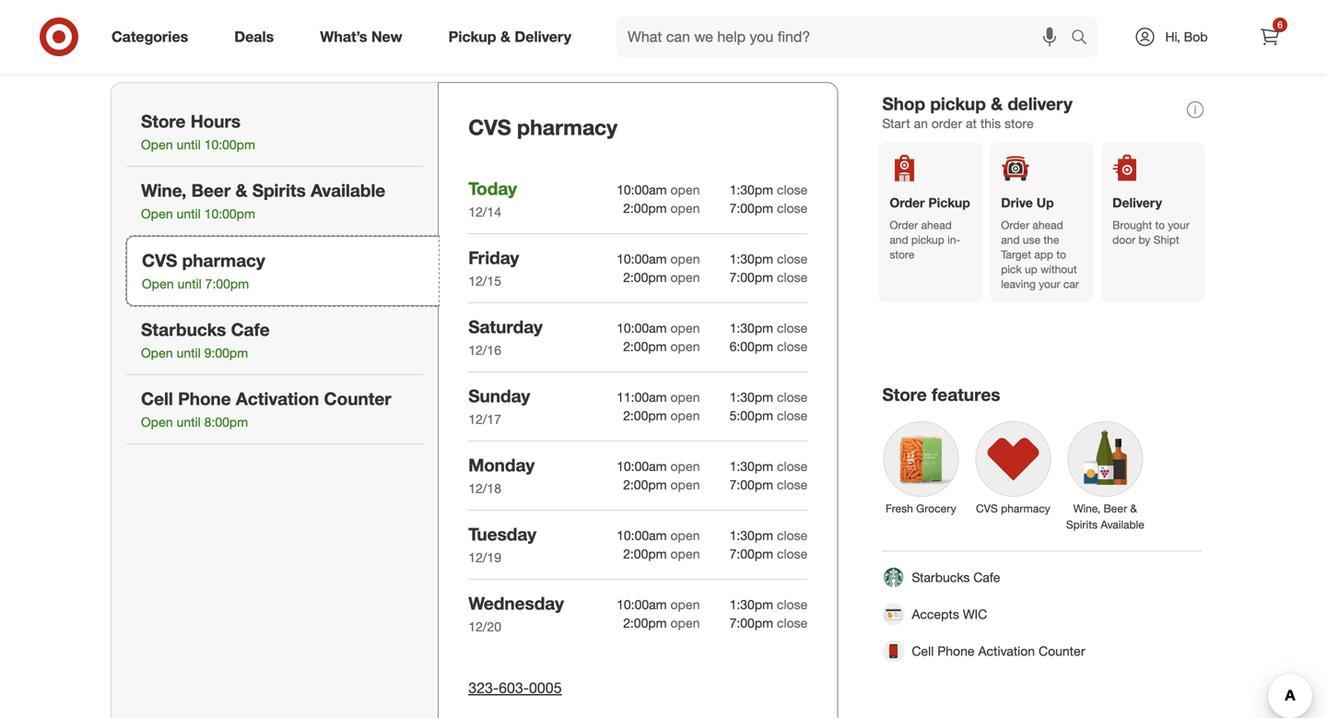 Task type: locate. For each thing, give the bounding box(es) containing it.
your
[[1168, 218, 1190, 232], [1039, 277, 1061, 291]]

at
[[966, 115, 977, 131]]

spirits
[[252, 180, 306, 201], [1066, 517, 1098, 531]]

1 horizontal spatial pickup
[[929, 195, 970, 211]]

0 horizontal spatial beer
[[191, 180, 231, 201]]

0 horizontal spatial ahead
[[921, 218, 952, 232]]

0 horizontal spatial counter
[[324, 388, 391, 409]]

& inside the shop pickup & delivery start an order at this store
[[991, 93, 1003, 114]]

2:00pm for wednesday
[[623, 615, 667, 631]]

cvs pharmacy up 'today'
[[468, 114, 618, 140]]

7:00pm close
[[730, 200, 808, 216], [730, 269, 808, 285], [730, 476, 808, 493], [730, 546, 808, 562], [730, 615, 808, 631]]

10:00pm up the cvs pharmacy open until 7:00pm
[[204, 206, 255, 222]]

store left features
[[882, 384, 927, 405]]

0 vertical spatial beer
[[191, 180, 231, 201]]

0 horizontal spatial pickup
[[449, 28, 496, 46]]

starbucks inside starbucks cafe open until 9:00pm
[[141, 319, 226, 340]]

wine, inside wine, beer & spirits available open until 10:00pm
[[141, 180, 187, 201]]

7:00pm for tuesday
[[730, 546, 773, 562]]

& inside wine, beer & spirits available open until 10:00pm
[[235, 180, 248, 201]]

cvs right the grocery
[[976, 502, 998, 515]]

0 vertical spatial available
[[311, 180, 385, 201]]

until left "8:00pm"
[[177, 414, 201, 430]]

0 horizontal spatial activation
[[236, 388, 319, 409]]

2:00pm for friday
[[623, 269, 667, 285]]

cvs up starbucks cafe open until 9:00pm
[[142, 250, 177, 271]]

2 open from the top
[[671, 200, 700, 216]]

1 1:30pm close from the top
[[730, 182, 808, 198]]

1 vertical spatial cafe
[[974, 569, 1001, 585]]

cvs up 'today'
[[468, 114, 511, 140]]

0 vertical spatial your
[[1168, 218, 1190, 232]]

and inside drive up order ahead and use the target app to pick up without leaving your car
[[1001, 233, 1020, 247]]

delivery
[[515, 28, 572, 46], [1113, 195, 1162, 211]]

0 vertical spatial to
[[1155, 218, 1165, 232]]

and for order
[[890, 233, 908, 247]]

pickup up the 'order' at right
[[930, 93, 986, 114]]

to up shipt
[[1155, 218, 1165, 232]]

until inside wine, beer & spirits available open until 10:00pm
[[177, 206, 201, 222]]

10:00pm
[[204, 137, 255, 153], [204, 206, 255, 222]]

1 horizontal spatial store
[[882, 384, 927, 405]]

1 vertical spatial starbucks
[[912, 569, 970, 585]]

today 12/14
[[468, 178, 517, 220]]

until inside starbucks cafe open until 9:00pm
[[177, 345, 201, 361]]

1 horizontal spatial activation
[[978, 643, 1035, 659]]

beer inside "wine, beer & spirits available"
[[1104, 502, 1127, 515]]

1 vertical spatial pharmacy
[[182, 250, 265, 271]]

6 2:00pm open from the top
[[623, 546, 700, 562]]

0 vertical spatial cvs pharmacy
[[468, 114, 618, 140]]

1:30pm for today
[[730, 182, 773, 198]]

what's new link
[[304, 17, 426, 57]]

accepts wic
[[912, 606, 987, 622]]

3 1:30pm from the top
[[730, 320, 773, 336]]

ahead for pickup
[[921, 218, 952, 232]]

pharmacy
[[517, 114, 618, 140], [182, 250, 265, 271], [1001, 502, 1051, 515]]

order pickup order ahead and pickup in- store
[[890, 195, 970, 261]]

0 vertical spatial counter
[[324, 388, 391, 409]]

0 vertical spatial phone
[[178, 388, 231, 409]]

12/17
[[468, 411, 501, 427]]

10 open from the top
[[671, 476, 700, 493]]

2 10:00pm from the top
[[204, 206, 255, 222]]

this
[[981, 115, 1001, 131]]

7:00pm close for today
[[730, 200, 808, 216]]

your down "without" at the top right of the page
[[1039, 277, 1061, 291]]

wine, for wine, beer & spirits available
[[1074, 502, 1101, 515]]

cafe
[[231, 319, 270, 340], [974, 569, 1001, 585]]

5 1:30pm from the top
[[730, 458, 773, 474]]

3 close from the top
[[777, 251, 808, 267]]

&
[[501, 28, 511, 46], [991, 93, 1003, 114], [235, 180, 248, 201], [1130, 502, 1137, 515]]

2:00pm open for monday
[[623, 476, 700, 493]]

3 7:00pm close from the top
[[730, 476, 808, 493]]

0 vertical spatial cell
[[141, 388, 173, 409]]

0 horizontal spatial to
[[1057, 248, 1066, 261]]

cvs pharmacy
[[468, 114, 618, 140], [976, 502, 1051, 515]]

cell
[[141, 388, 173, 409], [912, 643, 934, 659]]

until left '9:00pm'
[[177, 345, 201, 361]]

3 open from the top
[[671, 251, 700, 267]]

0 vertical spatial wine,
[[141, 180, 187, 201]]

6 10:00am open from the top
[[617, 596, 700, 612]]

0 horizontal spatial cell
[[141, 388, 173, 409]]

and up target
[[1001, 233, 1020, 247]]

1 vertical spatial activation
[[978, 643, 1035, 659]]

0 horizontal spatial phone
[[178, 388, 231, 409]]

2:00pm open for today
[[623, 200, 700, 216]]

4 2:00pm from the top
[[623, 407, 667, 423]]

6 link
[[1250, 17, 1290, 57]]

until up starbucks cafe open until 9:00pm
[[178, 276, 202, 292]]

saturday 12/16
[[468, 316, 543, 358]]

10:00am
[[617, 182, 667, 198], [617, 251, 667, 267], [617, 320, 667, 336], [617, 458, 667, 474], [617, 527, 667, 543], [617, 596, 667, 612]]

search
[[1063, 30, 1107, 48]]

3 10:00am open from the top
[[617, 320, 700, 336]]

hours
[[191, 111, 241, 132]]

0 horizontal spatial delivery
[[515, 28, 572, 46]]

open for cvs pharmacy
[[142, 276, 174, 292]]

open inside starbucks cafe open until 9:00pm
[[141, 345, 173, 361]]

until up the cvs pharmacy open until 7:00pm
[[177, 206, 201, 222]]

cvs inside 'cvs pharmacy' link
[[976, 502, 998, 515]]

wine, right 'cvs pharmacy' link
[[1074, 502, 1101, 515]]

1 horizontal spatial cvs pharmacy
[[976, 502, 1051, 515]]

2 close from the top
[[777, 200, 808, 216]]

to up "without" at the top right of the page
[[1057, 248, 1066, 261]]

11 open from the top
[[671, 527, 700, 543]]

1 vertical spatial pickup
[[912, 233, 945, 247]]

7:00pm close for wednesday
[[730, 615, 808, 631]]

ahead up in-
[[921, 218, 952, 232]]

until inside the cvs pharmacy open until 7:00pm
[[178, 276, 202, 292]]

& for wine, beer & spirits available open until 10:00pm
[[235, 180, 248, 201]]

delivery
[[1008, 93, 1073, 114]]

counter inside cell phone activation counter open until 8:00pm
[[324, 388, 391, 409]]

cvs pharmacy right the grocery
[[976, 502, 1051, 515]]

10 close from the top
[[777, 476, 808, 493]]

open
[[141, 137, 173, 153], [141, 206, 173, 222], [142, 276, 174, 292], [141, 345, 173, 361], [141, 414, 173, 430]]

7:00pm
[[730, 200, 773, 216], [730, 269, 773, 285], [205, 276, 249, 292], [730, 476, 773, 493], [730, 546, 773, 562], [730, 615, 773, 631]]

cvs pharmacy link
[[967, 413, 1059, 520]]

2 1:30pm from the top
[[730, 251, 773, 267]]

phone up "8:00pm"
[[178, 388, 231, 409]]

1 2:00pm open from the top
[[623, 200, 700, 216]]

6 2:00pm from the top
[[623, 546, 667, 562]]

2 and from the left
[[1001, 233, 1020, 247]]

available inside wine, beer & spirits available open until 10:00pm
[[311, 180, 385, 201]]

2 2:00pm open from the top
[[623, 269, 700, 285]]

cvs inside the cvs pharmacy open until 7:00pm
[[142, 250, 177, 271]]

activation for cell phone activation counter open until 8:00pm
[[236, 388, 319, 409]]

4 10:00am from the top
[[617, 458, 667, 474]]

10:00am open
[[617, 182, 700, 198], [617, 251, 700, 267], [617, 320, 700, 336], [617, 458, 700, 474], [617, 527, 700, 543], [617, 596, 700, 612]]

available for wine, beer & spirits available open until 10:00pm
[[311, 180, 385, 201]]

store inside 'store hours open until 10:00pm'
[[141, 111, 186, 132]]

7:00pm for monday
[[730, 476, 773, 493]]

1:30pm close
[[730, 182, 808, 198], [730, 251, 808, 267], [730, 320, 808, 336], [730, 389, 808, 405], [730, 458, 808, 474], [730, 527, 808, 543], [730, 596, 808, 612]]

14 close from the top
[[777, 615, 808, 631]]

open inside 'store hours open until 10:00pm'
[[141, 137, 173, 153]]

2:00pm for monday
[[623, 476, 667, 493]]

1 10:00am from the top
[[617, 182, 667, 198]]

1 vertical spatial beer
[[1104, 502, 1127, 515]]

and for drive
[[1001, 233, 1020, 247]]

pickup up in-
[[929, 195, 970, 211]]

5 1:30pm close from the top
[[730, 458, 808, 474]]

2 1:30pm close from the top
[[730, 251, 808, 267]]

0 horizontal spatial cafe
[[231, 319, 270, 340]]

2 horizontal spatial cvs
[[976, 502, 998, 515]]

4 2:00pm open from the top
[[623, 407, 700, 423]]

phone down accepts wic at bottom
[[938, 643, 975, 659]]

2 2:00pm from the top
[[623, 269, 667, 285]]

0 vertical spatial starbucks
[[141, 319, 226, 340]]

counter for cell phone activation counter
[[1039, 643, 1085, 659]]

5 2:00pm from the top
[[623, 476, 667, 493]]

1 vertical spatial available
[[1101, 517, 1145, 531]]

without
[[1041, 262, 1077, 276]]

11 close from the top
[[777, 527, 808, 543]]

1 and from the left
[[890, 233, 908, 247]]

0 vertical spatial pickup
[[930, 93, 986, 114]]

friday
[[468, 247, 519, 268]]

open
[[671, 182, 700, 198], [671, 200, 700, 216], [671, 251, 700, 267], [671, 269, 700, 285], [671, 320, 700, 336], [671, 338, 700, 354], [671, 389, 700, 405], [671, 407, 700, 423], [671, 458, 700, 474], [671, 476, 700, 493], [671, 527, 700, 543], [671, 546, 700, 562], [671, 596, 700, 612], [671, 615, 700, 631]]

activation up "8:00pm"
[[236, 388, 319, 409]]

4 1:30pm close from the top
[[730, 389, 808, 405]]

0 horizontal spatial wine,
[[141, 180, 187, 201]]

6 10:00am from the top
[[617, 596, 667, 612]]

4 10:00am open from the top
[[617, 458, 700, 474]]

ahead inside order pickup order ahead and pickup in- store
[[921, 218, 952, 232]]

1 vertical spatial pickup
[[929, 195, 970, 211]]

2 7:00pm close from the top
[[730, 269, 808, 285]]

cafe up the wic
[[974, 569, 1001, 585]]

wine, inside "wine, beer & spirits available"
[[1074, 502, 1101, 515]]

6 open from the top
[[671, 338, 700, 354]]

beer inside wine, beer & spirits available open until 10:00pm
[[191, 180, 231, 201]]

1 vertical spatial phone
[[938, 643, 975, 659]]

7 1:30pm from the top
[[730, 596, 773, 612]]

and left in-
[[890, 233, 908, 247]]

1:30pm for wednesday
[[730, 596, 773, 612]]

1 vertical spatial cvs
[[142, 250, 177, 271]]

until inside 'store hours open until 10:00pm'
[[177, 137, 201, 153]]

0 horizontal spatial your
[[1039, 277, 1061, 291]]

0 vertical spatial store
[[141, 111, 186, 132]]

10:00am open for wednesday
[[617, 596, 700, 612]]

0 vertical spatial 10:00pm
[[204, 137, 255, 153]]

wine, beer & spirits available open until 10:00pm
[[141, 180, 385, 222]]

& inside "wine, beer & spirits available"
[[1130, 502, 1137, 515]]

cell phone activation counter
[[912, 643, 1085, 659]]

2:00pm open
[[623, 200, 700, 216], [623, 269, 700, 285], [623, 338, 700, 354], [623, 407, 700, 423], [623, 476, 700, 493], [623, 546, 700, 562], [623, 615, 700, 631]]

open inside wine, beer & spirits available open until 10:00pm
[[141, 206, 173, 222]]

cafe inside starbucks cafe open until 9:00pm
[[231, 319, 270, 340]]

3 10:00am from the top
[[617, 320, 667, 336]]

1 horizontal spatial spirits
[[1066, 517, 1098, 531]]

14 open from the top
[[671, 615, 700, 631]]

spirits inside "wine, beer & spirits available"
[[1066, 517, 1098, 531]]

0 vertical spatial spirits
[[252, 180, 306, 201]]

pickup right new
[[449, 28, 496, 46]]

to
[[1155, 218, 1165, 232], [1057, 248, 1066, 261]]

starbucks up accepts
[[912, 569, 970, 585]]

activation inside cell phone activation counter open until 8:00pm
[[236, 388, 319, 409]]

1 vertical spatial 10:00pm
[[204, 206, 255, 222]]

wednesday 12/20
[[468, 593, 564, 635]]

0 horizontal spatial store
[[141, 111, 186, 132]]

3 2:00pm from the top
[[623, 338, 667, 354]]

5 10:00am open from the top
[[617, 527, 700, 543]]

6 1:30pm close from the top
[[730, 527, 808, 543]]

4 close from the top
[[777, 269, 808, 285]]

0 vertical spatial delivery
[[515, 28, 572, 46]]

323-
[[468, 679, 499, 697]]

1 vertical spatial delivery
[[1113, 195, 1162, 211]]

wine, beer & spirits available link
[[1059, 413, 1152, 536]]

wine, down 'store hours open until 10:00pm'
[[141, 180, 187, 201]]

cafe up '9:00pm'
[[231, 319, 270, 340]]

1 7:00pm close from the top
[[730, 200, 808, 216]]

1 vertical spatial store
[[890, 248, 915, 261]]

10:00am for monday
[[617, 458, 667, 474]]

1 vertical spatial cell
[[912, 643, 934, 659]]

2 vertical spatial cvs
[[976, 502, 998, 515]]

4 7:00pm close from the top
[[730, 546, 808, 562]]

store for store features
[[882, 384, 927, 405]]

1 horizontal spatial wine,
[[1074, 502, 1101, 515]]

9 close from the top
[[777, 458, 808, 474]]

0 horizontal spatial and
[[890, 233, 908, 247]]

1 horizontal spatial store
[[1005, 115, 1034, 131]]

10:00am for today
[[617, 182, 667, 198]]

and inside order pickup order ahead and pickup in- store
[[890, 233, 908, 247]]

7:00pm for today
[[730, 200, 773, 216]]

accepts
[[912, 606, 959, 622]]

7 1:30pm close from the top
[[730, 596, 808, 612]]

1 vertical spatial counter
[[1039, 643, 1085, 659]]

cell down starbucks cafe open until 9:00pm
[[141, 388, 173, 409]]

activation
[[236, 388, 319, 409], [978, 643, 1035, 659]]

1:30pm close for saturday
[[730, 320, 808, 336]]

wine,
[[141, 180, 187, 201], [1074, 502, 1101, 515]]

ahead inside drive up order ahead and use the target app to pick up without leaving your car
[[1033, 218, 1063, 232]]

603-
[[499, 679, 529, 697]]

1 vertical spatial store
[[882, 384, 927, 405]]

4 open from the top
[[671, 269, 700, 285]]

What can we help you find? suggestions appear below search field
[[617, 17, 1076, 57]]

beer
[[191, 180, 231, 201], [1104, 502, 1127, 515]]

starbucks for starbucks cafe open until 9:00pm
[[141, 319, 226, 340]]

1 10:00am open from the top
[[617, 182, 700, 198]]

1 vertical spatial wine,
[[1074, 502, 1101, 515]]

3 1:30pm close from the top
[[730, 320, 808, 336]]

0 horizontal spatial store
[[890, 248, 915, 261]]

1 horizontal spatial and
[[1001, 233, 1020, 247]]

10:00am open for saturday
[[617, 320, 700, 336]]

1 horizontal spatial delivery
[[1113, 195, 1162, 211]]

8 close from the top
[[777, 407, 808, 423]]

open inside the cvs pharmacy open until 7:00pm
[[142, 276, 174, 292]]

starbucks cafe open until 9:00pm
[[141, 319, 270, 361]]

today
[[468, 178, 517, 199]]

2:00pm open for tuesday
[[623, 546, 700, 562]]

0 horizontal spatial cvs
[[142, 250, 177, 271]]

store left hours
[[141, 111, 186, 132]]

1 vertical spatial your
[[1039, 277, 1061, 291]]

1 vertical spatial to
[[1057, 248, 1066, 261]]

1 horizontal spatial available
[[1101, 517, 1145, 531]]

pickup inside the shop pickup & delivery start an order at this store
[[930, 93, 986, 114]]

1 1:30pm from the top
[[730, 182, 773, 198]]

1 close from the top
[[777, 182, 808, 198]]

0 vertical spatial pharmacy
[[517, 114, 618, 140]]

phone
[[178, 388, 231, 409], [938, 643, 975, 659]]

starbucks up '9:00pm'
[[141, 319, 226, 340]]

1:30pm close for tuesday
[[730, 527, 808, 543]]

what's new
[[320, 28, 402, 46]]

13 open from the top
[[671, 596, 700, 612]]

0 vertical spatial store
[[1005, 115, 1034, 131]]

7 close from the top
[[777, 389, 808, 405]]

6 1:30pm from the top
[[730, 527, 773, 543]]

order inside drive up order ahead and use the target app to pick up without leaving your car
[[1001, 218, 1030, 232]]

5 10:00am from the top
[[617, 527, 667, 543]]

2 10:00am from the top
[[617, 251, 667, 267]]

1 horizontal spatial counter
[[1039, 643, 1085, 659]]

2 10:00am open from the top
[[617, 251, 700, 267]]

2 vertical spatial pharmacy
[[1001, 502, 1051, 515]]

phone inside cell phone activation counter open until 8:00pm
[[178, 388, 231, 409]]

1 horizontal spatial cell
[[912, 643, 934, 659]]

available
[[311, 180, 385, 201], [1101, 517, 1145, 531]]

0 horizontal spatial pharmacy
[[182, 250, 265, 271]]

cell down accepts
[[912, 643, 934, 659]]

to inside drive up order ahead and use the target app to pick up without leaving your car
[[1057, 248, 1066, 261]]

cell inside cell phone activation counter open until 8:00pm
[[141, 388, 173, 409]]

pickup left in-
[[912, 233, 945, 247]]

9:00pm
[[204, 345, 248, 361]]

1:30pm
[[730, 182, 773, 198], [730, 251, 773, 267], [730, 320, 773, 336], [730, 389, 773, 405], [730, 458, 773, 474], [730, 527, 773, 543], [730, 596, 773, 612]]

counter
[[324, 388, 391, 409], [1039, 643, 1085, 659]]

1 horizontal spatial cafe
[[974, 569, 1001, 585]]

1 horizontal spatial to
[[1155, 218, 1165, 232]]

1 horizontal spatial cvs
[[468, 114, 511, 140]]

1:30pm close for friday
[[730, 251, 808, 267]]

1 horizontal spatial ahead
[[1033, 218, 1063, 232]]

1 10:00pm from the top
[[204, 137, 255, 153]]

wine, for wine, beer & spirits available open until 10:00pm
[[141, 180, 187, 201]]

store features
[[882, 384, 1001, 405]]

2:00pm
[[623, 200, 667, 216], [623, 269, 667, 285], [623, 338, 667, 354], [623, 407, 667, 423], [623, 476, 667, 493], [623, 546, 667, 562], [623, 615, 667, 631]]

0 vertical spatial activation
[[236, 388, 319, 409]]

phone for cell phone activation counter open until 8:00pm
[[178, 388, 231, 409]]

0 vertical spatial cvs
[[468, 114, 511, 140]]

spirits inside wine, beer & spirits available open until 10:00pm
[[252, 180, 306, 201]]

7:00pm close for monday
[[730, 476, 808, 493]]

1 2:00pm from the top
[[623, 200, 667, 216]]

1 horizontal spatial starbucks
[[912, 569, 970, 585]]

available inside "wine, beer & spirits available"
[[1101, 517, 1145, 531]]

0 horizontal spatial spirits
[[252, 180, 306, 201]]

hi,
[[1166, 29, 1181, 45]]

and
[[890, 233, 908, 247], [1001, 233, 1020, 247]]

10:00pm down hours
[[204, 137, 255, 153]]

1 horizontal spatial beer
[[1104, 502, 1127, 515]]

0 horizontal spatial available
[[311, 180, 385, 201]]

your up shipt
[[1168, 218, 1190, 232]]

5 2:00pm open from the top
[[623, 476, 700, 493]]

10:00am open for friday
[[617, 251, 700, 267]]

7:00pm for friday
[[730, 269, 773, 285]]

pickup & delivery link
[[433, 17, 595, 57]]

2 horizontal spatial pharmacy
[[1001, 502, 1051, 515]]

1:30pm close for wednesday
[[730, 596, 808, 612]]

1 horizontal spatial your
[[1168, 218, 1190, 232]]

order
[[890, 195, 925, 211], [890, 218, 918, 232], [1001, 218, 1030, 232]]

the
[[1044, 233, 1060, 247]]

5 7:00pm close from the top
[[730, 615, 808, 631]]

ahead up the
[[1033, 218, 1063, 232]]

cvs
[[468, 114, 511, 140], [142, 250, 177, 271], [976, 502, 998, 515]]

2 ahead from the left
[[1033, 218, 1063, 232]]

activation down the wic
[[978, 643, 1035, 659]]

4 1:30pm from the top
[[730, 389, 773, 405]]

0 vertical spatial cafe
[[231, 319, 270, 340]]

store inside the shop pickup & delivery start an order at this store
[[1005, 115, 1034, 131]]

7 2:00pm from the top
[[623, 615, 667, 631]]

what's
[[320, 28, 367, 46]]

1 horizontal spatial phone
[[938, 643, 975, 659]]

pickup
[[930, 93, 986, 114], [912, 233, 945, 247]]

1 ahead from the left
[[921, 218, 952, 232]]

1 vertical spatial spirits
[[1066, 517, 1098, 531]]

1 vertical spatial cvs pharmacy
[[976, 502, 1051, 515]]

0 horizontal spatial starbucks
[[141, 319, 226, 340]]

order for order pickup
[[890, 218, 918, 232]]

2:00pm for sunday
[[623, 407, 667, 423]]

7 2:00pm open from the top
[[623, 615, 700, 631]]

new
[[371, 28, 402, 46]]

3 2:00pm open from the top
[[623, 338, 700, 354]]

pickup & delivery
[[449, 28, 572, 46]]

until down hours
[[177, 137, 201, 153]]



Task type: describe. For each thing, give the bounding box(es) containing it.
11:00am
[[617, 389, 667, 405]]

1:30pm for saturday
[[730, 320, 773, 336]]

6
[[1278, 19, 1283, 30]]

323-603-0005 link
[[468, 677, 808, 698]]

starbucks for starbucks cafe
[[912, 569, 970, 585]]

until for cvs
[[178, 276, 202, 292]]

sunday
[[468, 385, 530, 406]]

activation for cell phone activation counter
[[978, 643, 1035, 659]]

brought
[[1113, 218, 1152, 232]]

5 open from the top
[[671, 320, 700, 336]]

tuesday
[[468, 523, 537, 545]]

7 open from the top
[[671, 389, 700, 405]]

available for wine, beer & spirits available
[[1101, 517, 1145, 531]]

cell phone activation counter open until 8:00pm
[[141, 388, 391, 430]]

hi, bob
[[1166, 29, 1208, 45]]

your inside delivery brought to your door by shipt
[[1168, 218, 1190, 232]]

your inside drive up order ahead and use the target app to pick up without leaving your car
[[1039, 277, 1061, 291]]

car
[[1064, 277, 1079, 291]]

deals link
[[219, 17, 297, 57]]

12/18
[[468, 480, 501, 496]]

cafe for starbucks cafe
[[974, 569, 1001, 585]]

10:00am open for today
[[617, 182, 700, 198]]

12/15
[[468, 273, 501, 289]]

categories link
[[96, 17, 211, 57]]

12/16
[[468, 342, 501, 358]]

11:00am open
[[617, 389, 700, 405]]

until for starbucks
[[177, 345, 201, 361]]

cell for cell phone activation counter
[[912, 643, 934, 659]]

2:00pm for saturday
[[623, 338, 667, 354]]

in-
[[948, 233, 961, 247]]

& for shop pickup & delivery start an order at this store
[[991, 93, 1003, 114]]

10:00am for saturday
[[617, 320, 667, 336]]

8:00pm
[[204, 414, 248, 430]]

0 vertical spatial pickup
[[449, 28, 496, 46]]

shipt
[[1154, 233, 1180, 247]]

up
[[1025, 262, 1038, 276]]

until for store
[[177, 137, 201, 153]]

pickup inside order pickup order ahead and pickup in- store
[[929, 195, 970, 211]]

13 close from the top
[[777, 596, 808, 612]]

& for wine, beer & spirits available
[[1130, 502, 1137, 515]]

cafe for starbucks cafe open until 9:00pm
[[231, 319, 270, 340]]

use
[[1023, 233, 1041, 247]]

wednesday
[[468, 593, 564, 614]]

10:00pm inside 'store hours open until 10:00pm'
[[204, 137, 255, 153]]

features
[[932, 384, 1001, 405]]

search button
[[1063, 17, 1107, 61]]

2:00pm open for wednesday
[[623, 615, 700, 631]]

fresh grocery link
[[875, 413, 967, 520]]

1:30pm for friday
[[730, 251, 773, 267]]

5:00pm
[[730, 407, 773, 423]]

0 horizontal spatial cvs pharmacy
[[468, 114, 618, 140]]

beer for wine, beer & spirits available
[[1104, 502, 1127, 515]]

leaving
[[1001, 277, 1036, 291]]

open for store hours
[[141, 137, 173, 153]]

10:00am open for monday
[[617, 458, 700, 474]]

0005
[[529, 679, 562, 697]]

6:00pm
[[730, 338, 773, 354]]

friday 12/15
[[468, 247, 519, 289]]

shop pickup & delivery start an order at this store
[[882, 93, 1073, 131]]

12/20
[[468, 619, 501, 635]]

2:00pm for tuesday
[[623, 546, 667, 562]]

12/14
[[468, 204, 501, 220]]

cell for cell phone activation counter open until 8:00pm
[[141, 388, 173, 409]]

phone for cell phone activation counter
[[938, 643, 975, 659]]

wine, beer & spirits available
[[1066, 502, 1145, 531]]

sunday 12/17
[[468, 385, 530, 427]]

store inside order pickup order ahead and pickup in- store
[[890, 248, 915, 261]]

an
[[914, 115, 928, 131]]

drive up order ahead and use the target app to pick up without leaving your car
[[1001, 195, 1079, 291]]

wic
[[963, 606, 987, 622]]

5:00pm close
[[730, 407, 808, 423]]

2:00pm open for sunday
[[623, 407, 700, 423]]

shop
[[882, 93, 926, 114]]

delivery inside delivery brought to your door by shipt
[[1113, 195, 1162, 211]]

1:30pm close for monday
[[730, 458, 808, 474]]

10:00am for wednesday
[[617, 596, 667, 612]]

monday 12/18
[[468, 454, 535, 496]]

ahead for up
[[1033, 218, 1063, 232]]

2:00pm open for friday
[[623, 269, 700, 285]]

5 close from the top
[[777, 320, 808, 336]]

1 horizontal spatial pharmacy
[[517, 114, 618, 140]]

target
[[1001, 248, 1031, 261]]

pickup inside order pickup order ahead and pickup in- store
[[912, 233, 945, 247]]

6 close from the top
[[777, 338, 808, 354]]

store for store hours open until 10:00pm
[[141, 111, 186, 132]]

6:00pm close
[[730, 338, 808, 354]]

deals
[[234, 28, 274, 46]]

1 open from the top
[[671, 182, 700, 198]]

spirits for wine, beer & spirits available open until 10:00pm
[[252, 180, 306, 201]]

beer for wine, beer & spirits available open until 10:00pm
[[191, 180, 231, 201]]

10:00am for friday
[[617, 251, 667, 267]]

fresh
[[886, 502, 913, 515]]

order
[[932, 115, 962, 131]]

10:00pm inside wine, beer & spirits available open until 10:00pm
[[204, 206, 255, 222]]

1:30pm for tuesday
[[730, 527, 773, 543]]

fresh grocery
[[886, 502, 956, 515]]

2:00pm open for saturday
[[623, 338, 700, 354]]

12 open from the top
[[671, 546, 700, 562]]

pharmacy inside the cvs pharmacy open until 7:00pm
[[182, 250, 265, 271]]

12 close from the top
[[777, 546, 808, 562]]

tuesday 12/19
[[468, 523, 537, 566]]

323-603-0005
[[468, 679, 562, 697]]

2:00pm for today
[[623, 200, 667, 216]]

1:30pm close for today
[[730, 182, 808, 198]]

pick
[[1001, 262, 1022, 276]]

7:00pm for wednesday
[[730, 615, 773, 631]]

open for starbucks cafe
[[141, 345, 173, 361]]

store capabilities with hours, vertical tabs tab list
[[111, 82, 439, 718]]

open inside cell phone activation counter open until 8:00pm
[[141, 414, 173, 430]]

bob
[[1184, 29, 1208, 45]]

cvs pharmacy inside 'cvs pharmacy' link
[[976, 502, 1051, 515]]

until inside cell phone activation counter open until 8:00pm
[[177, 414, 201, 430]]

9 open from the top
[[671, 458, 700, 474]]

7:00pm close for friday
[[730, 269, 808, 285]]

delivery brought to your door by shipt
[[1113, 195, 1190, 247]]

store hours open until 10:00pm
[[141, 111, 255, 153]]

monday
[[468, 454, 535, 476]]

counter for cell phone activation counter open until 8:00pm
[[324, 388, 391, 409]]

categories
[[112, 28, 188, 46]]

1:30pm close for sunday
[[730, 389, 808, 405]]

cvs pharmacy open until 7:00pm
[[142, 250, 265, 292]]

7:00pm close for tuesday
[[730, 546, 808, 562]]

starbucks cafe
[[912, 569, 1001, 585]]

grocery
[[916, 502, 956, 515]]

start
[[882, 115, 910, 131]]

spirits for wine, beer & spirits available
[[1066, 517, 1098, 531]]

up
[[1037, 195, 1054, 211]]

to inside delivery brought to your door by shipt
[[1155, 218, 1165, 232]]

8 open from the top
[[671, 407, 700, 423]]

12/19
[[468, 549, 501, 566]]

10:00am for tuesday
[[617, 527, 667, 543]]

1:30pm for sunday
[[730, 389, 773, 405]]

7:00pm inside the cvs pharmacy open until 7:00pm
[[205, 276, 249, 292]]

saturday
[[468, 316, 543, 337]]

10:00am open for tuesday
[[617, 527, 700, 543]]

order for drive up
[[1001, 218, 1030, 232]]

by
[[1139, 233, 1151, 247]]

drive
[[1001, 195, 1033, 211]]

app
[[1035, 248, 1054, 261]]

door
[[1113, 233, 1136, 247]]

1:30pm for monday
[[730, 458, 773, 474]]



Task type: vqa. For each thing, say whether or not it's contained in the screenshot.


